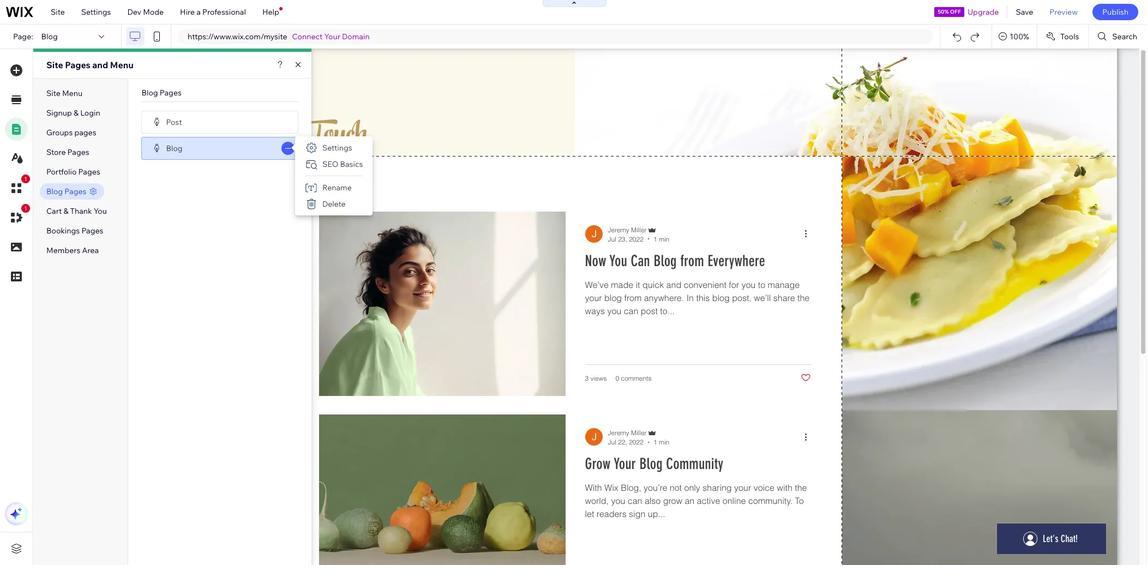 Task type: locate. For each thing, give the bounding box(es) containing it.
delete
[[323, 199, 346, 209]]

portfolio pages
[[46, 167, 100, 177]]

domain
[[342, 32, 370, 41]]

thank
[[70, 206, 92, 216]]

dev
[[127, 7, 141, 17]]

0 horizontal spatial &
[[64, 206, 68, 216]]

preview button
[[1042, 0, 1087, 24]]

settings left the dev
[[81, 7, 111, 17]]

1 vertical spatial menu
[[62, 88, 83, 98]]

0 vertical spatial settings
[[81, 7, 111, 17]]

menu up signup & login
[[62, 88, 83, 98]]

1 horizontal spatial blog pages
[[142, 88, 182, 98]]

1 horizontal spatial settings
[[323, 143, 352, 153]]

blog pages down portfolio
[[46, 187, 86, 196]]

mode
[[143, 7, 164, 17]]

area
[[82, 246, 99, 255]]

& for cart
[[64, 206, 68, 216]]

blog pages
[[142, 88, 182, 98], [46, 187, 86, 196]]

2 vertical spatial site
[[46, 88, 60, 98]]

settings up the seo basics
[[323, 143, 352, 153]]

& right cart
[[64, 206, 68, 216]]

store pages
[[46, 147, 89, 157]]

pages right portfolio
[[78, 167, 100, 177]]

&
[[74, 108, 79, 118], [64, 206, 68, 216]]

0 vertical spatial site
[[51, 7, 65, 17]]

store
[[46, 147, 66, 157]]

0 horizontal spatial settings
[[81, 7, 111, 17]]

hire
[[180, 7, 195, 17]]

site
[[51, 7, 65, 17], [46, 59, 63, 70], [46, 88, 60, 98]]

blog pages up "post"
[[142, 88, 182, 98]]

settings
[[81, 7, 111, 17], [323, 143, 352, 153]]

save
[[1017, 7, 1034, 17]]

menu
[[110, 59, 134, 70], [62, 88, 83, 98]]

basics
[[340, 159, 363, 169]]

0 horizontal spatial menu
[[62, 88, 83, 98]]

blog
[[41, 32, 58, 41], [142, 88, 158, 98], [166, 143, 183, 153], [46, 187, 63, 196]]

preview
[[1050, 7, 1079, 17]]

0 vertical spatial menu
[[110, 59, 134, 70]]

site for site
[[51, 7, 65, 17]]

& for signup
[[74, 108, 79, 118]]

menu right and
[[110, 59, 134, 70]]

0 vertical spatial &
[[74, 108, 79, 118]]

pages up cart & thank you
[[65, 187, 86, 196]]

& left login
[[74, 108, 79, 118]]

site menu
[[46, 88, 83, 98]]

your
[[324, 32, 341, 41]]

post
[[166, 117, 182, 127]]

pages up area
[[82, 226, 103, 236]]

members
[[46, 246, 80, 255]]

publish button
[[1093, 4, 1139, 20]]

professional
[[203, 7, 246, 17]]

rename
[[323, 183, 352, 193]]

1 horizontal spatial &
[[74, 108, 79, 118]]

1 vertical spatial site
[[46, 59, 63, 70]]

50%
[[938, 8, 950, 15]]

1 horizontal spatial menu
[[110, 59, 134, 70]]

pages
[[65, 59, 90, 70], [160, 88, 182, 98], [67, 147, 89, 157], [78, 167, 100, 177], [65, 187, 86, 196], [82, 226, 103, 236]]

1 vertical spatial &
[[64, 206, 68, 216]]

1 vertical spatial blog pages
[[46, 187, 86, 196]]

1 vertical spatial settings
[[323, 143, 352, 153]]

bookings
[[46, 226, 80, 236]]

100%
[[1010, 32, 1030, 41]]

cart
[[46, 206, 62, 216]]

dev mode
[[127, 7, 164, 17]]



Task type: describe. For each thing, give the bounding box(es) containing it.
you
[[94, 206, 107, 216]]

signup & login
[[46, 108, 100, 118]]

site pages and menu
[[46, 59, 134, 70]]

0 vertical spatial blog pages
[[142, 88, 182, 98]]

0 horizontal spatial blog pages
[[46, 187, 86, 196]]

pages up portfolio pages
[[67, 147, 89, 157]]

site for site pages and menu
[[46, 59, 63, 70]]

100% button
[[993, 25, 1038, 49]]

tools button
[[1038, 25, 1090, 49]]

help
[[262, 7, 279, 17]]

groups pages
[[46, 128, 96, 138]]

pages left and
[[65, 59, 90, 70]]

50% off
[[938, 8, 962, 15]]

search
[[1113, 32, 1138, 41]]

pages
[[74, 128, 96, 138]]

and
[[92, 59, 108, 70]]

a
[[197, 7, 201, 17]]

https://www.wix.com/mysite
[[188, 32, 287, 41]]

signup
[[46, 108, 72, 118]]

search button
[[1090, 25, 1148, 49]]

bookings pages
[[46, 226, 103, 236]]

seo
[[323, 159, 339, 169]]

groups
[[46, 128, 73, 138]]

hire a professional
[[180, 7, 246, 17]]

members area
[[46, 246, 99, 255]]

login
[[80, 108, 100, 118]]

site for site menu
[[46, 88, 60, 98]]

tools
[[1061, 32, 1080, 41]]

cart & thank you
[[46, 206, 107, 216]]

off
[[951, 8, 962, 15]]

seo basics
[[323, 159, 363, 169]]

https://www.wix.com/mysite connect your domain
[[188, 32, 370, 41]]

upgrade
[[968, 7, 1000, 17]]

save button
[[1008, 0, 1042, 24]]

pages up "post"
[[160, 88, 182, 98]]

connect
[[292, 32, 323, 41]]

portfolio
[[46, 167, 77, 177]]

publish
[[1103, 7, 1129, 17]]



Task type: vqa. For each thing, say whether or not it's contained in the screenshot.
The Contact
no



